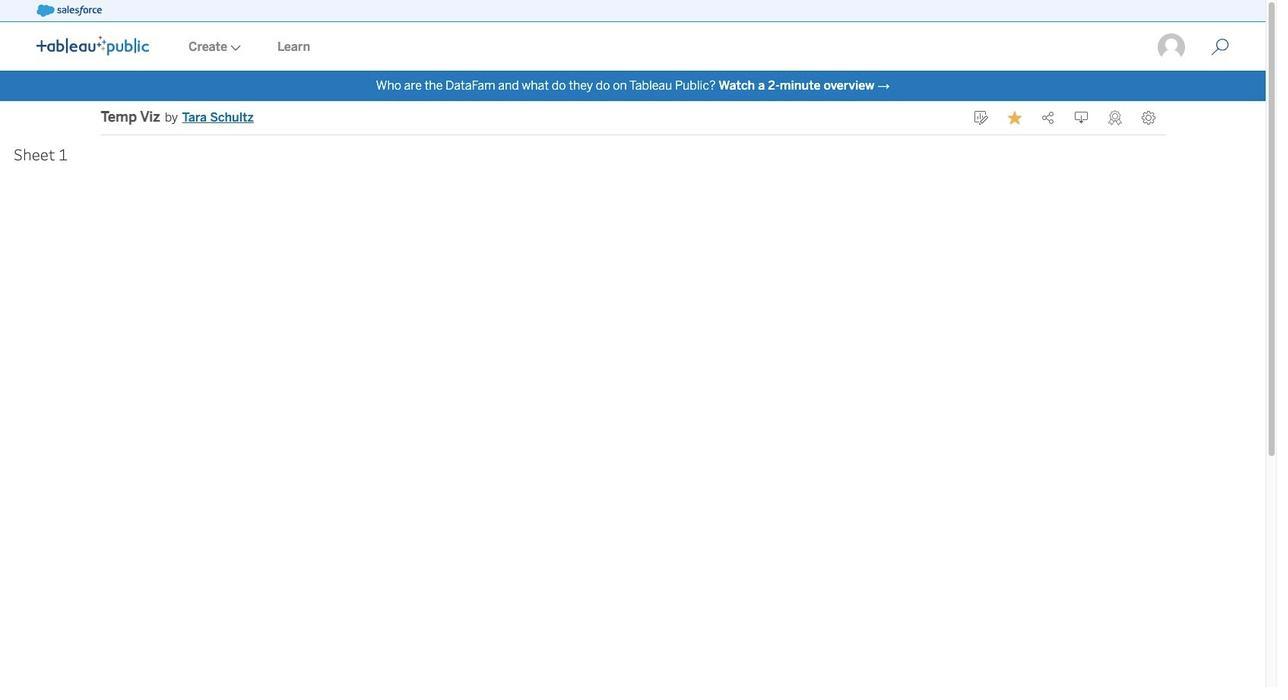 Task type: describe. For each thing, give the bounding box(es) containing it.
logo image
[[37, 36, 149, 56]]

go to search image
[[1193, 38, 1248, 56]]

create image
[[227, 45, 241, 51]]



Task type: vqa. For each thing, say whether or not it's contained in the screenshot.
'Logo'
yes



Task type: locate. For each thing, give the bounding box(es) containing it.
nominate for viz of the day image
[[1108, 110, 1122, 125]]

tara.schultz image
[[1157, 32, 1187, 62]]

salesforce logo image
[[37, 5, 102, 17]]

edit image
[[975, 111, 988, 125]]

favorite button image
[[1008, 111, 1022, 125]]



